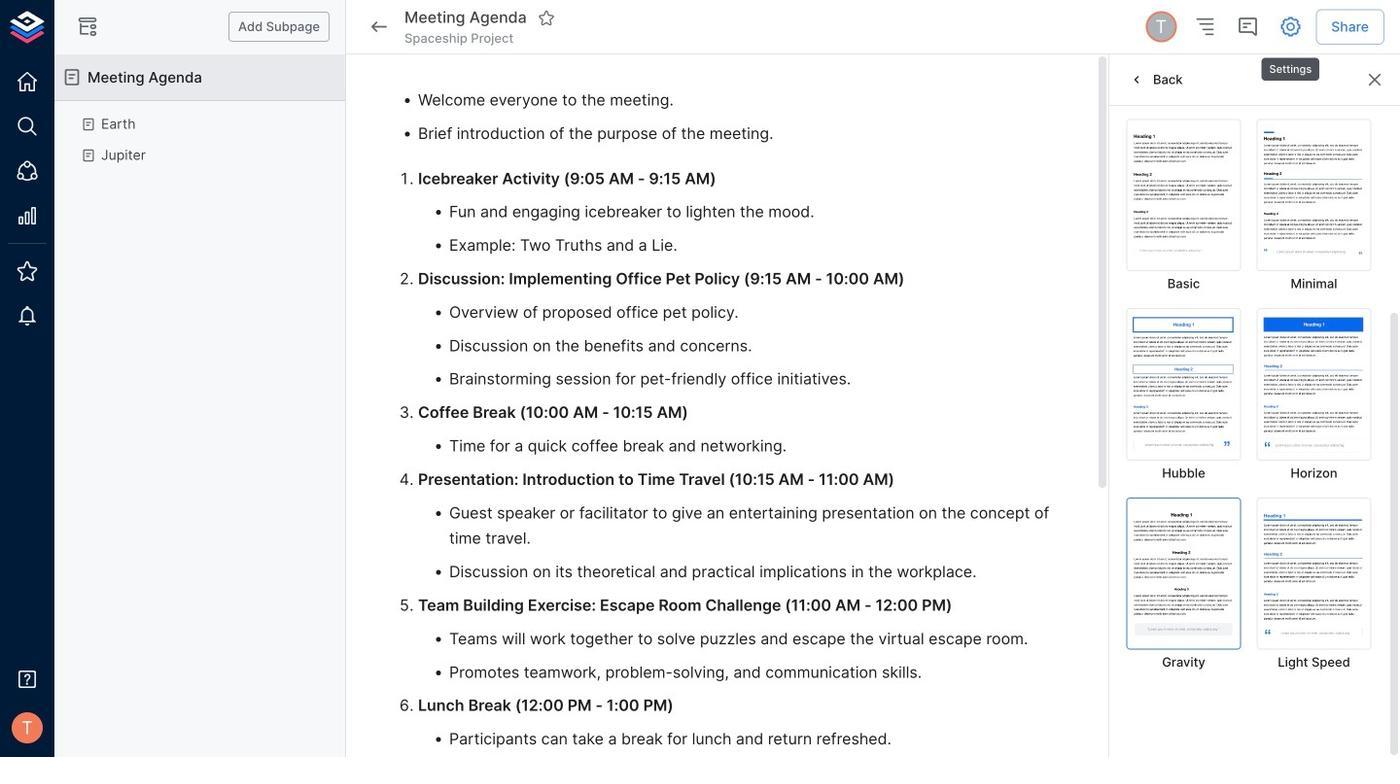 Task type: locate. For each thing, give the bounding box(es) containing it.
comments image
[[1237, 15, 1260, 38]]

tooltip
[[1260, 44, 1322, 83]]

settings image
[[1279, 15, 1303, 38]]



Task type: vqa. For each thing, say whether or not it's contained in the screenshot.
Bookmark icon
no



Task type: describe. For each thing, give the bounding box(es) containing it.
hide wiki image
[[76, 15, 99, 38]]

favorite image
[[538, 9, 555, 27]]

go back image
[[368, 15, 391, 38]]

table of contents image
[[1194, 15, 1217, 38]]



